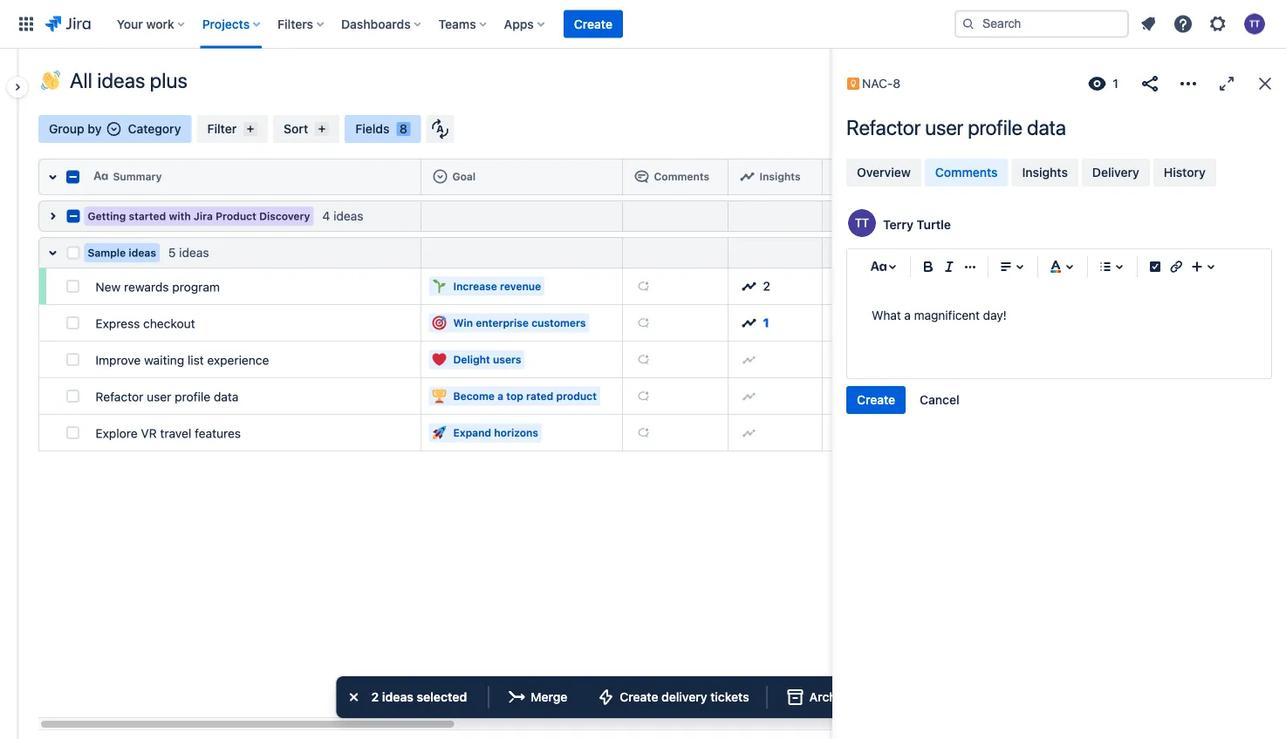 Task type: vqa. For each thing, say whether or not it's contained in the screenshot.
feedback Icon
no



Task type: locate. For each thing, give the bounding box(es) containing it.
0 horizontal spatial 2
[[371, 691, 379, 705]]

delight
[[453, 354, 490, 366]]

create right apps popup button
[[574, 17, 612, 31]]

2 inside 2 button
[[763, 279, 770, 294]]

insights image inside 2 button
[[742, 280, 756, 294]]

1 down 2 button
[[763, 316, 769, 330]]

comments right comments image
[[654, 171, 709, 183]]

goal image
[[433, 170, 447, 184]]

add image
[[637, 316, 650, 330], [742, 390, 756, 404], [637, 426, 650, 440], [742, 426, 756, 440]]

0 vertical spatial create
[[574, 17, 612, 31]]

1 vertical spatial profile
[[175, 390, 210, 404]]

share image
[[1140, 73, 1160, 94]]

turtle
[[917, 217, 951, 232]]

horizons
[[494, 427, 538, 439]]

win
[[453, 317, 473, 329]]

4
[[322, 209, 330, 223], [322, 209, 330, 223]]

refactor down improve
[[96, 390, 143, 404]]

1 button
[[735, 309, 815, 337]]

create inside button
[[620, 691, 658, 705]]

delivery
[[1092, 165, 1139, 180]]

1 for 1 dropdown button
[[1113, 76, 1119, 91]]

:heart: image
[[432, 353, 446, 367], [432, 353, 446, 367]]

data
[[1027, 115, 1066, 140], [214, 390, 239, 404]]

1 insights image from the top
[[742, 280, 756, 294]]

0 vertical spatial refactor user profile data
[[846, 115, 1066, 140]]

revenue
[[500, 281, 541, 293]]

notifications image
[[1138, 14, 1159, 34]]

:rocket: image
[[432, 426, 446, 440], [432, 426, 446, 440]]

archive button
[[774, 684, 863, 712]]

increase revenue
[[453, 281, 541, 293]]

0 vertical spatial 1
[[1113, 76, 1119, 91]]

comments button up 'turtle'
[[925, 159, 1008, 187]]

refactor user profile data up overview
[[846, 115, 1066, 140]]

0 vertical spatial 2
[[763, 279, 770, 294]]

banner
[[0, 0, 1286, 49]]

2 for 2
[[763, 279, 770, 294]]

settings image
[[1208, 14, 1229, 34]]

:seedling: image
[[432, 280, 446, 294]]

1 horizontal spatial data
[[1027, 115, 1066, 140]]

1 horizontal spatial 1
[[1113, 76, 1119, 91]]

2 horizontal spatial create
[[857, 393, 895, 407]]

insights
[[1022, 165, 1068, 180], [760, 171, 801, 183]]

1 inside dropdown button
[[1113, 76, 1119, 91]]

comments
[[935, 165, 998, 180], [654, 171, 709, 183]]

0 horizontal spatial comments button
[[630, 163, 721, 191]]

insights left delivery
[[1022, 165, 1068, 180]]

2 button
[[735, 273, 815, 301]]

0 vertical spatial user
[[925, 115, 963, 140]]

insights image inside 1 button
[[742, 316, 756, 330]]

1 vertical spatial a
[[497, 390, 504, 403]]

1 horizontal spatial profile
[[968, 115, 1023, 140]]

create right create delivery tickets image
[[620, 691, 658, 705]]

summary button
[[89, 163, 414, 191]]

0 horizontal spatial refactor
[[96, 390, 143, 404]]

lists image
[[1095, 257, 1116, 277]]

1 horizontal spatial a
[[904, 308, 911, 323]]

getting started with jira product discovery
[[88, 210, 310, 222], [88, 210, 310, 222]]

a for become
[[497, 390, 504, 403]]

1 vertical spatial create
[[857, 393, 895, 407]]

2 vertical spatial create
[[620, 691, 658, 705]]

apps button
[[499, 10, 551, 38]]

teams button
[[433, 10, 494, 38]]

product
[[216, 210, 256, 222], [216, 210, 256, 222]]

insights image up 1 button
[[742, 280, 756, 294]]

1 horizontal spatial comments button
[[925, 159, 1008, 187]]

2 up 1 button
[[763, 279, 770, 294]]

create button right apps popup button
[[563, 10, 623, 38]]

refactor user profile data up explore vr travel features
[[96, 390, 239, 404]]

a
[[904, 308, 911, 323], [497, 390, 504, 403]]

create button
[[563, 10, 623, 38], [846, 387, 906, 414]]

1 horizontal spatial insights button
[[1012, 159, 1078, 187]]

refactor
[[846, 115, 921, 140], [96, 390, 143, 404]]

refactor user profile data
[[846, 115, 1066, 140], [96, 390, 239, 404]]

checkout
[[143, 317, 195, 331]]

your profile and settings image
[[1244, 14, 1265, 34]]

comments up 'turtle'
[[935, 165, 998, 180]]

a left top
[[497, 390, 504, 403]]

close image
[[344, 688, 364, 708]]

magnificent
[[914, 308, 980, 323]]

comments image
[[635, 170, 649, 184]]

summary image
[[94, 170, 108, 184]]

a right what
[[904, 308, 911, 323]]

appswitcher icon image
[[16, 14, 37, 34]]

0 vertical spatial 8
[[893, 76, 901, 91]]

1 vertical spatial 1
[[763, 316, 769, 330]]

0 horizontal spatial 1
[[763, 316, 769, 330]]

cell
[[421, 201, 623, 232], [421, 201, 623, 232], [623, 201, 729, 232], [623, 201, 729, 232], [823, 201, 928, 232], [823, 201, 928, 232], [823, 237, 928, 269], [823, 269, 928, 305], [823, 305, 928, 342], [823, 342, 928, 379], [823, 379, 928, 415], [823, 415, 928, 452]]

2 right close icon
[[371, 691, 379, 705]]

action item image
[[1145, 257, 1166, 277]]

bold ⌘b image
[[918, 257, 939, 277]]

Search field
[[955, 10, 1129, 38]]

delivery
[[662, 691, 707, 705]]

1 vertical spatial refactor user profile data
[[96, 390, 239, 404]]

expand horizons
[[453, 427, 538, 439]]

1 horizontal spatial 2
[[763, 279, 770, 294]]

insights image for 1
[[742, 316, 756, 330]]

terry turtle
[[883, 217, 951, 232]]

expand
[[453, 427, 491, 439]]

refactor down nac-8 link
[[846, 115, 921, 140]]

all ideas plus
[[70, 68, 188, 92]]

comments inside tab list
[[935, 165, 998, 180]]

1 inside button
[[763, 316, 769, 330]]

8
[[893, 76, 901, 91], [399, 122, 407, 136]]

explore vr travel features
[[96, 427, 241, 441]]

goal
[[452, 171, 476, 183]]

create left cancel
[[857, 393, 895, 407]]

getting
[[88, 210, 126, 222], [88, 210, 126, 222]]

:wave: image
[[41, 71, 60, 90], [41, 71, 60, 90]]

1 left share image
[[1113, 76, 1119, 91]]

0 vertical spatial create button
[[563, 10, 623, 38]]

0 vertical spatial refactor
[[846, 115, 921, 140]]

product
[[556, 390, 597, 403]]

discovery
[[259, 210, 310, 222], [259, 210, 310, 222]]

1 horizontal spatial insights
[[1022, 165, 1068, 180]]

insights button
[[1012, 159, 1078, 187], [735, 163, 815, 191]]

work
[[146, 17, 174, 31]]

customers
[[532, 317, 586, 329]]

0 vertical spatial a
[[904, 308, 911, 323]]

merge
[[531, 691, 567, 705]]

comments button
[[925, 159, 1008, 187], [630, 163, 721, 191]]

history button
[[1153, 159, 1216, 187]]

dashboards button
[[336, 10, 428, 38]]

1 vertical spatial insights image
[[742, 316, 756, 330]]

1 horizontal spatial create button
[[846, 387, 906, 414]]

create button left cancel button
[[846, 387, 906, 414]]

archive
[[809, 691, 853, 705]]

1 vertical spatial data
[[214, 390, 239, 404]]

help image
[[1173, 14, 1194, 34]]

1 horizontal spatial user
[[925, 115, 963, 140]]

1 vertical spatial 8
[[399, 122, 407, 136]]

create inside primary element
[[574, 17, 612, 31]]

started
[[129, 210, 166, 222], [129, 210, 166, 222]]

jira image
[[45, 14, 91, 34], [45, 14, 91, 34]]

waiting
[[144, 353, 184, 368]]

tickets
[[710, 691, 749, 705]]

1 vertical spatial user
[[147, 390, 171, 404]]

:trophy: image
[[432, 390, 446, 404], [432, 390, 446, 404]]

create
[[574, 17, 612, 31], [857, 393, 895, 407], [620, 691, 658, 705]]

comments button left insights image
[[630, 163, 721, 191]]

tab list
[[845, 157, 1274, 188]]

jira
[[194, 210, 213, 222], [194, 210, 213, 222]]

insights image
[[740, 170, 754, 184]]

add image
[[637, 280, 650, 294], [637, 280, 650, 294], [637, 316, 650, 330], [637, 353, 650, 367], [637, 353, 650, 367], [742, 353, 756, 367], [637, 390, 650, 404], [637, 390, 650, 404], [637, 426, 650, 440]]

0 horizontal spatial 8
[[399, 122, 407, 136]]

new
[[96, 280, 121, 294]]

0 horizontal spatial profile
[[175, 390, 210, 404]]

5
[[168, 246, 176, 260]]

:dart: image
[[432, 316, 446, 330], [432, 316, 446, 330]]

express checkout
[[96, 317, 195, 331]]

insights right insights image
[[760, 171, 801, 183]]

1 for 1 button
[[763, 316, 769, 330]]

expand image
[[1216, 73, 1237, 94]]

1 horizontal spatial refactor
[[846, 115, 921, 140]]

filters button
[[272, 10, 331, 38]]

vr
[[141, 427, 157, 441]]

travel
[[160, 427, 191, 441]]

1 horizontal spatial 8
[[893, 76, 901, 91]]

0 horizontal spatial a
[[497, 390, 504, 403]]

filter button
[[197, 115, 268, 143]]

0 horizontal spatial create
[[574, 17, 612, 31]]

2 for 2 ideas selected
[[371, 691, 379, 705]]

1 horizontal spatial comments
[[935, 165, 998, 180]]

1 vertical spatial 2
[[371, 691, 379, 705]]

insights image
[[742, 280, 756, 294], [742, 316, 756, 330]]

0 vertical spatial insights image
[[742, 280, 756, 294]]

1 vertical spatial refactor
[[96, 390, 143, 404]]

a inside text field
[[904, 308, 911, 323]]

2 insights image from the top
[[742, 316, 756, 330]]

0 horizontal spatial comments
[[654, 171, 709, 183]]

insights image down 2 button
[[742, 316, 756, 330]]

user
[[925, 115, 963, 140], [147, 390, 171, 404]]

italic ⌘i image
[[939, 257, 960, 277]]

nac-
[[862, 76, 893, 91]]

cancel
[[920, 393, 959, 407]]

explore
[[96, 427, 138, 441]]

0 horizontal spatial create button
[[563, 10, 623, 38]]

1 horizontal spatial create
[[620, 691, 658, 705]]

your work
[[117, 17, 174, 31]]



Task type: describe. For each thing, give the bounding box(es) containing it.
cancel button
[[909, 387, 970, 414]]

0 horizontal spatial insights
[[760, 171, 801, 183]]

collapse all image
[[42, 167, 63, 188]]

enterprise
[[476, 317, 529, 329]]

plus
[[150, 68, 188, 92]]

experience
[[207, 353, 269, 368]]

archive image
[[785, 688, 806, 708]]

category
[[128, 122, 181, 136]]

text styles image
[[868, 257, 889, 277]]

create for the bottom create "button"
[[857, 393, 895, 407]]

all
[[70, 68, 92, 92]]

summary
[[113, 171, 162, 183]]

close image
[[1255, 73, 1276, 94]]

filter
[[207, 122, 237, 136]]

program
[[172, 280, 220, 294]]

1 button
[[1081, 70, 1126, 98]]

merge button
[[496, 684, 578, 712]]

become
[[453, 390, 495, 403]]

link image
[[1166, 257, 1187, 277]]

create delivery tickets image
[[595, 688, 616, 708]]

primary element
[[10, 0, 955, 48]]

single select dropdown image
[[107, 122, 121, 136]]

what
[[872, 308, 901, 323]]

insights button inside tab list
[[1012, 159, 1078, 187]]

group
[[49, 122, 84, 136]]

more image
[[1178, 73, 1199, 94]]

by
[[88, 122, 102, 136]]

selected
[[417, 691, 467, 705]]

0 vertical spatial profile
[[968, 115, 1023, 140]]

insights image for 2
[[742, 280, 756, 294]]

8 inside nac-8 link
[[893, 76, 901, 91]]

features
[[195, 427, 241, 441]]

become a top rated product
[[453, 390, 597, 403]]

your
[[117, 17, 143, 31]]

projects
[[202, 17, 250, 31]]

0 horizontal spatial data
[[214, 390, 239, 404]]

2 ideas selected
[[371, 691, 467, 705]]

overview button
[[846, 159, 921, 187]]

delight users
[[453, 354, 521, 366]]

create delivery tickets
[[620, 691, 749, 705]]

0 vertical spatial data
[[1027, 115, 1066, 140]]

align left image
[[996, 257, 1016, 277]]

what a magnificent day!
[[872, 308, 1007, 323]]

merge image
[[506, 688, 527, 708]]

a for what
[[904, 308, 911, 323]]

express
[[96, 317, 140, 331]]

1 vertical spatial create button
[[846, 387, 906, 414]]

sort
[[284, 122, 308, 136]]

fields
[[355, 122, 389, 136]]

current project sidebar image
[[0, 70, 38, 105]]

banner containing your work
[[0, 0, 1286, 49]]

sample
[[88, 247, 126, 259]]

apps
[[504, 17, 534, 31]]

overview
[[857, 165, 911, 180]]

goal button
[[428, 163, 616, 191]]

more formatting image
[[960, 257, 981, 277]]

group by
[[49, 122, 102, 136]]

search image
[[962, 17, 975, 31]]

filters
[[278, 17, 313, 31]]

nac-8
[[862, 76, 901, 91]]

improve waiting list experience
[[96, 353, 269, 368]]

tab list containing overview
[[845, 157, 1274, 188]]

teams
[[439, 17, 476, 31]]

nac-8 link
[[845, 73, 913, 94]]

0 horizontal spatial refactor user profile data
[[96, 390, 239, 404]]

increase
[[453, 281, 497, 293]]

day!
[[983, 308, 1007, 323]]

projects button
[[197, 10, 267, 38]]

improve
[[96, 353, 141, 368]]

list
[[188, 353, 204, 368]]

delivery button
[[1082, 159, 1150, 187]]

create for create "button" in primary element
[[574, 17, 612, 31]]

your work button
[[111, 10, 192, 38]]

autosave is enabled image
[[431, 119, 449, 140]]

:seedling: image
[[432, 280, 446, 294]]

terry
[[883, 217, 914, 232]]

rewards
[[124, 280, 169, 294]]

history
[[1164, 165, 1206, 180]]

create delivery tickets button
[[585, 684, 760, 712]]

0 horizontal spatial user
[[147, 390, 171, 404]]

create button inside primary element
[[563, 10, 623, 38]]

top
[[506, 390, 523, 403]]

5 ideas
[[168, 246, 209, 260]]

sample ideas
[[88, 247, 156, 259]]

sort button
[[273, 115, 340, 143]]

rated
[[526, 390, 553, 403]]

win enterprise customers
[[453, 317, 586, 329]]

0 horizontal spatial insights button
[[735, 163, 815, 191]]

users
[[493, 354, 521, 366]]

Main content area, start typing to enter text. text field
[[872, 305, 1247, 326]]

1 horizontal spatial refactor user profile data
[[846, 115, 1066, 140]]

new rewards program
[[96, 280, 220, 294]]

dashboards
[[341, 17, 411, 31]]



